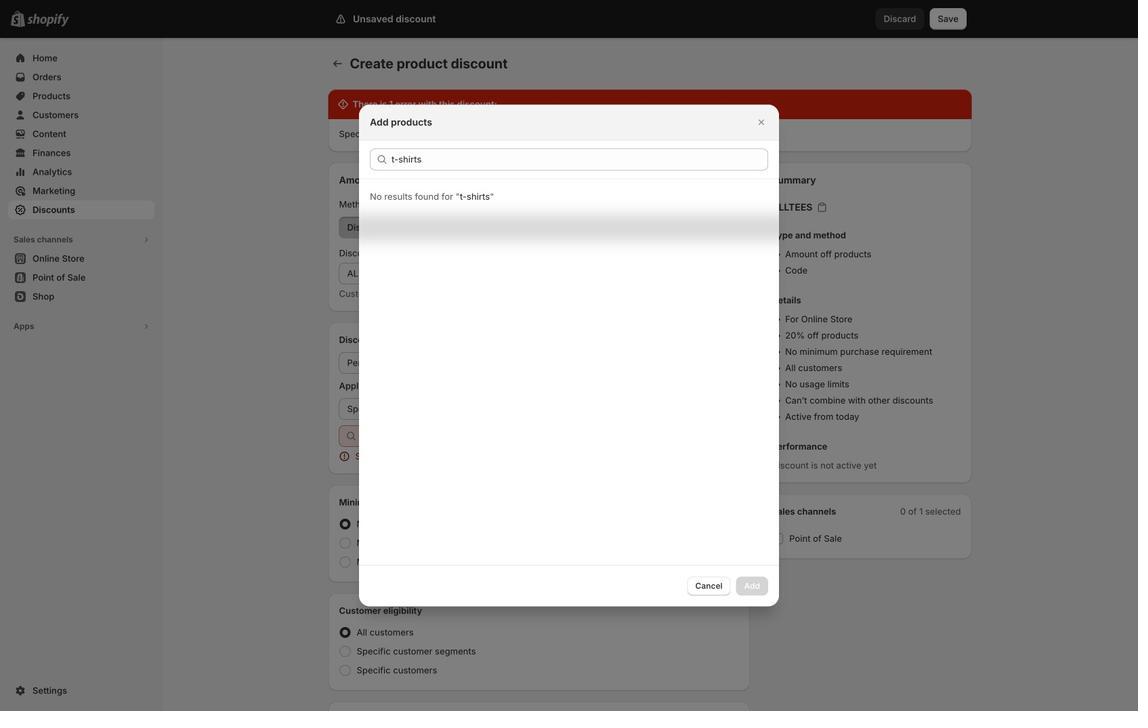 Task type: vqa. For each thing, say whether or not it's contained in the screenshot.
search products text field on the top of page
yes



Task type: locate. For each thing, give the bounding box(es) containing it.
Search products text field
[[392, 149, 769, 170]]

dialog
[[0, 105, 1139, 607]]

shopify image
[[27, 13, 69, 27]]



